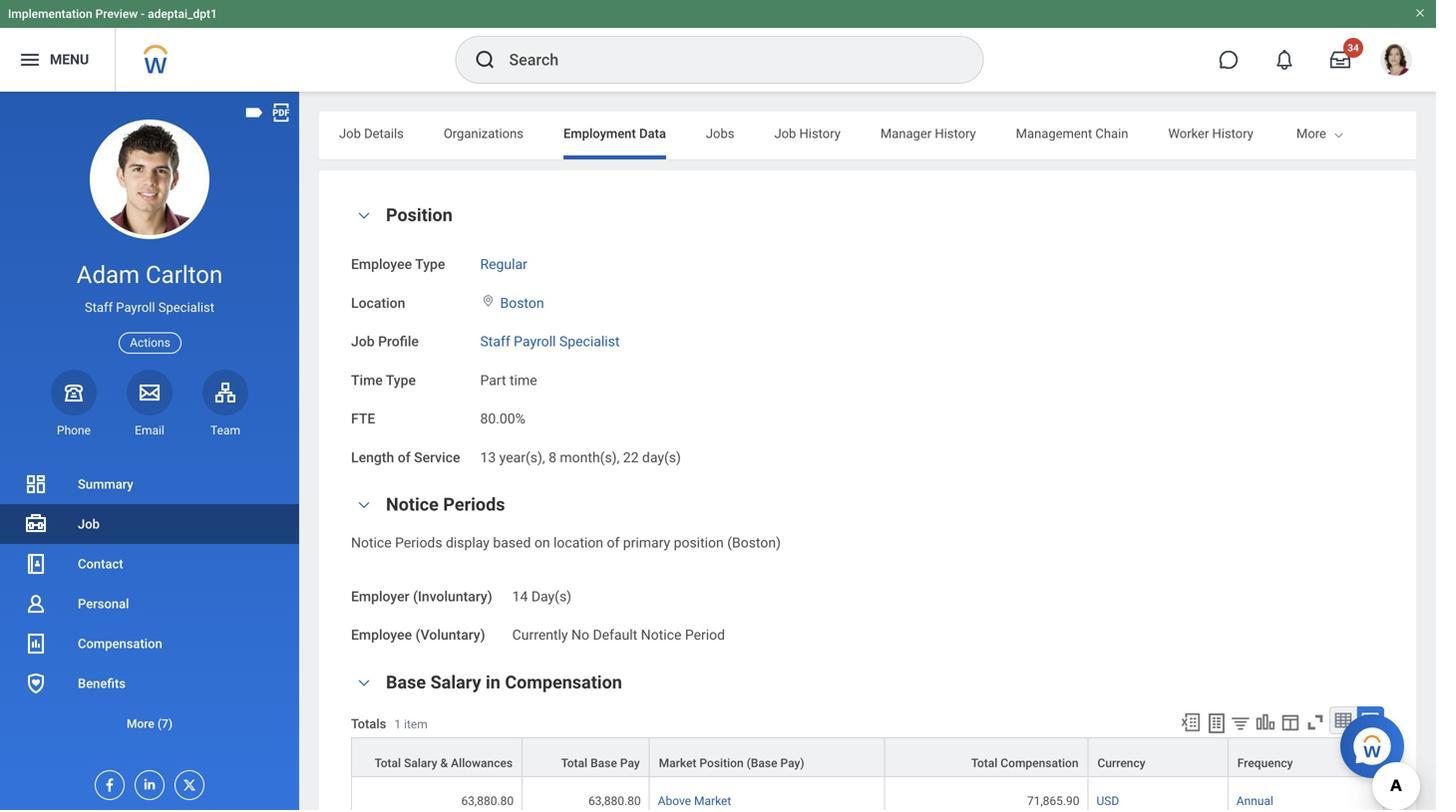 Task type: describe. For each thing, give the bounding box(es) containing it.
salary for total
[[404, 757, 437, 771]]

(voluntary)
[[416, 627, 485, 644]]

worker
[[1168, 126, 1209, 141]]

job profile
[[351, 334, 419, 350]]

fte
[[351, 411, 375, 427]]

actions
[[130, 336, 170, 350]]

menu
[[50, 51, 89, 68]]

annual
[[1237, 795, 1274, 809]]

month(s),
[[560, 450, 620, 466]]

display
[[446, 535, 490, 552]]

market inside market position (base pay) 'popup button'
[[659, 757, 697, 771]]

on
[[534, 535, 550, 552]]

employment
[[563, 126, 636, 141]]

notice inside employee (voluntary) element
[[641, 627, 682, 644]]

based
[[493, 535, 531, 552]]

close environment banner image
[[1414, 7, 1426, 19]]

toolbar inside base salary in compensation group
[[1171, 707, 1384, 738]]

mail image
[[138, 381, 162, 405]]

profile logan mcneil image
[[1380, 44, 1412, 80]]

base salary in compensation group
[[351, 670, 1384, 811]]

type for employee type
[[415, 256, 445, 273]]

actions button
[[119, 333, 181, 354]]

chevron down image for notice periods
[[352, 499, 376, 513]]

base salary in compensation button
[[386, 673, 622, 693]]

payroll inside position group
[[514, 334, 556, 350]]

justify image
[[18, 48, 42, 72]]

location
[[554, 535, 603, 552]]

chain
[[1096, 126, 1128, 141]]

usd link
[[1097, 791, 1119, 809]]

(7)
[[157, 718, 173, 732]]

timeline
[[1293, 126, 1343, 141]]

base inside popup button
[[591, 757, 617, 771]]

frequency
[[1238, 757, 1293, 771]]

profile
[[378, 334, 419, 350]]

staff payroll specialist link
[[480, 330, 620, 350]]

14
[[512, 589, 528, 605]]

(base
[[747, 757, 777, 771]]

phone image
[[60, 381, 88, 405]]

regular link
[[480, 252, 527, 273]]

year(s),
[[499, 450, 545, 466]]

employer (involuntary)
[[351, 589, 492, 605]]

view team image
[[213, 381, 237, 405]]

employee (voluntary) element
[[512, 615, 725, 645]]

market position (base pay)
[[659, 757, 804, 771]]

export to excel image
[[1180, 712, 1202, 734]]

export to worksheets image
[[1205, 712, 1229, 736]]

of inside "notice periods" group
[[607, 535, 620, 552]]

type for time type
[[386, 372, 416, 389]]

adeptai_dpt1
[[148, 7, 217, 21]]

position
[[674, 535, 724, 552]]

menu banner
[[0, 0, 1436, 92]]

compensation image
[[24, 632, 48, 656]]

chevron down image for base salary in compensation
[[352, 677, 376, 690]]

currency
[[1098, 757, 1146, 771]]

implementation preview -   adeptai_dpt1
[[8, 7, 217, 21]]

in
[[486, 673, 501, 693]]

benefits image
[[24, 672, 48, 696]]

base salary in compensation
[[386, 673, 622, 693]]

phone adam carlton element
[[51, 423, 97, 439]]

data
[[639, 126, 666, 141]]

staff payroll specialist inside navigation pane 'region'
[[85, 300, 214, 315]]

total salary & allowances
[[375, 757, 513, 771]]

employee (voluntary)
[[351, 627, 485, 644]]

71,865.90
[[1027, 795, 1080, 809]]

expand table image
[[1360, 711, 1380, 731]]

staff inside navigation pane 'region'
[[85, 300, 113, 315]]

total base pay
[[561, 757, 640, 771]]

carlton
[[146, 261, 223, 289]]

x image
[[176, 772, 197, 794]]

(involuntary)
[[413, 589, 492, 605]]

personal
[[78, 597, 129, 612]]

team
[[210, 424, 240, 438]]

salary for base
[[430, 673, 481, 693]]

manager history
[[881, 126, 976, 141]]

tab list containing job details
[[319, 112, 1436, 160]]

time type
[[351, 372, 416, 389]]

specialist inside position group
[[559, 334, 620, 350]]

service
[[414, 450, 460, 466]]

location image
[[480, 294, 496, 308]]

job details
[[339, 126, 404, 141]]

table image
[[1333, 711, 1353, 731]]

total base pay button
[[523, 739, 649, 777]]

team adam carlton element
[[202, 423, 248, 439]]

management
[[1016, 126, 1092, 141]]

personal image
[[24, 592, 48, 616]]

facebook image
[[96, 772, 118, 794]]

boston link
[[500, 291, 544, 311]]

history for manager history
[[935, 126, 976, 141]]

adam
[[77, 261, 140, 289]]

position group
[[351, 202, 1384, 468]]

benefits
[[78, 677, 126, 692]]

above market
[[658, 795, 731, 809]]

menu button
[[0, 28, 115, 92]]

payroll inside navigation pane 'region'
[[116, 300, 155, 315]]

above
[[658, 795, 691, 809]]

boston
[[500, 295, 544, 311]]

part
[[480, 372, 506, 389]]

periods for notice periods
[[443, 495, 505, 516]]

adam carlton
[[77, 261, 223, 289]]

employer
[[351, 589, 410, 605]]

phone
[[57, 424, 91, 438]]

Search Workday  search field
[[509, 38, 942, 82]]

total salary & allowances button
[[352, 739, 522, 777]]

primary
[[623, 535, 670, 552]]

staff payroll specialist inside position group
[[480, 334, 620, 350]]

total compensation
[[971, 757, 1079, 771]]

tag image
[[243, 102, 265, 124]]

1
[[394, 718, 401, 732]]

implementation
[[8, 7, 92, 21]]

compensation inside total compensation "popup button"
[[1001, 757, 1079, 771]]

list containing summary
[[0, 465, 299, 744]]

totals
[[351, 717, 386, 732]]

staff inside position group
[[480, 334, 510, 350]]

day(s)
[[531, 589, 572, 605]]

currently
[[512, 627, 568, 644]]

8
[[549, 450, 556, 466]]

compensation link
[[0, 624, 299, 664]]

email
[[135, 424, 164, 438]]

market position (base pay) button
[[650, 739, 884, 777]]



Task type: locate. For each thing, give the bounding box(es) containing it.
periods down notice periods
[[395, 535, 442, 552]]

more (7) button
[[0, 713, 299, 737]]

regular
[[480, 256, 527, 273]]

pay)
[[780, 757, 804, 771]]

0 vertical spatial notice
[[386, 495, 439, 516]]

position up employee type
[[386, 205, 453, 226]]

total compensation button
[[885, 739, 1088, 777]]

1 vertical spatial more
[[127, 718, 154, 732]]

periods
[[443, 495, 505, 516], [395, 535, 442, 552]]

2 employee from the top
[[351, 627, 412, 644]]

position button
[[386, 205, 453, 226]]

0 horizontal spatial specialist
[[158, 300, 214, 315]]

jobs
[[706, 126, 734, 141]]

1 vertical spatial specialist
[[559, 334, 620, 350]]

employee up location
[[351, 256, 412, 273]]

contact image
[[24, 553, 48, 576]]

2 horizontal spatial total
[[971, 757, 998, 771]]

63,880.80 down total base pay
[[588, 795, 641, 809]]

totals 1 item
[[351, 717, 428, 732]]

0 horizontal spatial base
[[386, 673, 426, 693]]

staff down "adam"
[[85, 300, 113, 315]]

total for total compensation
[[971, 757, 998, 771]]

salary
[[430, 673, 481, 693], [404, 757, 437, 771]]

1 horizontal spatial specialist
[[559, 334, 620, 350]]

fullscreen image
[[1305, 712, 1326, 734]]

0 horizontal spatial total
[[375, 757, 401, 771]]

1 horizontal spatial base
[[591, 757, 617, 771]]

1 horizontal spatial total
[[561, 757, 588, 771]]

frequency button
[[1229, 739, 1383, 777]]

position
[[386, 205, 453, 226], [700, 757, 744, 771]]

job for job details
[[339, 126, 361, 141]]

employee inside position group
[[351, 256, 412, 273]]

1 chevron down image from the top
[[352, 499, 376, 513]]

job right jobs
[[774, 126, 796, 141]]

13 year(s), 8 month(s), 22 day(s)
[[480, 450, 681, 466]]

summary
[[78, 477, 133, 492]]

notice periods display based on location of primary position (boston)
[[351, 535, 781, 552]]

0 vertical spatial base
[[386, 673, 426, 693]]

compensation
[[78, 637, 162, 652], [505, 673, 622, 693], [1001, 757, 1079, 771]]

of left primary
[[607, 535, 620, 552]]

2 horizontal spatial compensation
[[1001, 757, 1079, 771]]

default
[[593, 627, 638, 644]]

2 history from the left
[[935, 126, 976, 141]]

2 row from the top
[[351, 778, 1384, 811]]

summary link
[[0, 465, 299, 505]]

notifications large image
[[1275, 50, 1295, 70]]

1 vertical spatial staff
[[480, 334, 510, 350]]

notice periods button
[[386, 495, 505, 516]]

notice
[[386, 495, 439, 516], [351, 535, 392, 552], [641, 627, 682, 644]]

location
[[351, 295, 405, 311]]

view printable version (pdf) image
[[270, 102, 292, 124]]

chevron down image
[[352, 209, 376, 223]]

more left (7)
[[127, 718, 154, 732]]

0 horizontal spatial staff payroll specialist
[[85, 300, 214, 315]]

total
[[375, 757, 401, 771], [561, 757, 588, 771], [971, 757, 998, 771]]

above market link
[[658, 791, 731, 809]]

job up contact
[[78, 517, 100, 532]]

view worker - expand/collapse chart image
[[1255, 712, 1277, 734]]

job link
[[0, 505, 299, 545]]

total for total salary & allowances
[[375, 757, 401, 771]]

history right manager
[[935, 126, 976, 141]]

personal link
[[0, 584, 299, 624]]

chevron down image down the length
[[352, 499, 376, 513]]

row
[[351, 738, 1384, 778], [351, 778, 1384, 811]]

job
[[339, 126, 361, 141], [774, 126, 796, 141], [351, 334, 375, 350], [78, 517, 100, 532]]

notice periods group
[[351, 492, 1384, 646]]

1 vertical spatial staff payroll specialist
[[480, 334, 620, 350]]

select to filter grid data image
[[1230, 713, 1252, 734]]

linkedin image
[[136, 772, 158, 793]]

1 horizontal spatial periods
[[443, 495, 505, 516]]

of
[[398, 450, 411, 466], [607, 535, 620, 552]]

toolbar
[[1171, 707, 1384, 738]]

notice for notice periods display based on location of primary position (boston)
[[351, 535, 392, 552]]

period
[[685, 627, 725, 644]]

periods for notice periods display based on location of primary position (boston)
[[395, 535, 442, 552]]

0 vertical spatial employee
[[351, 256, 412, 273]]

job history
[[774, 126, 841, 141]]

34 button
[[1319, 38, 1363, 82]]

navigation pane region
[[0, 92, 299, 811]]

annual link
[[1237, 791, 1274, 809]]

search image
[[473, 48, 497, 72]]

more inside dropdown button
[[127, 718, 154, 732]]

length of service
[[351, 450, 460, 466]]

of inside position group
[[398, 450, 411, 466]]

click to view/edit grid preferences image
[[1280, 712, 1302, 734]]

email adam carlton element
[[127, 423, 173, 439]]

employee for employee (voluntary)
[[351, 627, 412, 644]]

time
[[510, 372, 537, 389]]

history left manager
[[799, 126, 841, 141]]

1 row from the top
[[351, 738, 1384, 778]]

salary inside popup button
[[404, 757, 437, 771]]

1 vertical spatial compensation
[[505, 673, 622, 693]]

periods up display
[[443, 495, 505, 516]]

organizations
[[444, 126, 524, 141]]

22
[[623, 450, 639, 466]]

compensation down personal
[[78, 637, 162, 652]]

&
[[440, 757, 448, 771]]

1 horizontal spatial staff payroll specialist
[[480, 334, 620, 350]]

0 horizontal spatial staff
[[85, 300, 113, 315]]

payroll up time
[[514, 334, 556, 350]]

salary left in
[[430, 673, 481, 693]]

1 vertical spatial position
[[700, 757, 744, 771]]

1 vertical spatial periods
[[395, 535, 442, 552]]

staff payroll specialist down adam carlton
[[85, 300, 214, 315]]

history right worker
[[1212, 126, 1254, 141]]

job for job profile
[[351, 334, 375, 350]]

employee inside "notice periods" group
[[351, 627, 412, 644]]

history
[[799, 126, 841, 141], [935, 126, 976, 141], [1212, 126, 1254, 141]]

2 vertical spatial compensation
[[1001, 757, 1079, 771]]

history for job history
[[799, 126, 841, 141]]

1 employee from the top
[[351, 256, 412, 273]]

type right time
[[386, 372, 416, 389]]

2 total from the left
[[561, 757, 588, 771]]

employer (involuntary) element
[[512, 577, 572, 606]]

0 vertical spatial specialist
[[158, 300, 214, 315]]

total inside "popup button"
[[971, 757, 998, 771]]

0 vertical spatial payroll
[[116, 300, 155, 315]]

inbox large image
[[1330, 50, 1350, 70]]

job inside position group
[[351, 334, 375, 350]]

0 vertical spatial compensation
[[78, 637, 162, 652]]

0 vertical spatial more
[[1297, 126, 1326, 141]]

notice up employer
[[351, 535, 392, 552]]

0 horizontal spatial payroll
[[116, 300, 155, 315]]

fte element
[[480, 399, 525, 429]]

base up "1"
[[386, 673, 426, 693]]

row containing 63,880.80
[[351, 778, 1384, 811]]

1 vertical spatial salary
[[404, 757, 437, 771]]

1 vertical spatial notice
[[351, 535, 392, 552]]

-
[[141, 7, 145, 21]]

job inside job link
[[78, 517, 100, 532]]

notice left period
[[641, 627, 682, 644]]

part time
[[480, 372, 537, 389]]

time
[[351, 372, 383, 389]]

1 vertical spatial base
[[591, 757, 617, 771]]

email button
[[127, 370, 173, 439]]

0 vertical spatial chevron down image
[[352, 499, 376, 513]]

1 vertical spatial payroll
[[514, 334, 556, 350]]

history for worker history
[[1212, 126, 1254, 141]]

of right the length
[[398, 450, 411, 466]]

market
[[659, 757, 697, 771], [694, 795, 731, 809]]

1 history from the left
[[799, 126, 841, 141]]

2 63,880.80 from the left
[[588, 795, 641, 809]]

specialist inside navigation pane 'region'
[[158, 300, 214, 315]]

34
[[1348, 42, 1359, 54]]

1 horizontal spatial payroll
[[514, 334, 556, 350]]

benefits link
[[0, 664, 299, 704]]

position inside position group
[[386, 205, 453, 226]]

63,880.80
[[461, 795, 514, 809], [588, 795, 641, 809]]

1 horizontal spatial history
[[935, 126, 976, 141]]

team link
[[202, 370, 248, 439]]

1 63,880.80 from the left
[[461, 795, 514, 809]]

total for total base pay
[[561, 757, 588, 771]]

63,880.80 down allowances
[[461, 795, 514, 809]]

more down 34 button
[[1297, 126, 1326, 141]]

additiona
[[1383, 126, 1436, 141]]

1 horizontal spatial staff
[[480, 334, 510, 350]]

job left profile
[[351, 334, 375, 350]]

0 horizontal spatial 63,880.80
[[461, 795, 514, 809]]

length of service element
[[480, 438, 681, 467]]

chevron down image up totals
[[352, 677, 376, 690]]

0 horizontal spatial periods
[[395, 535, 442, 552]]

1 vertical spatial of
[[607, 535, 620, 552]]

13
[[480, 450, 496, 466]]

3 history from the left
[[1212, 126, 1254, 141]]

details
[[364, 126, 404, 141]]

length
[[351, 450, 394, 466]]

0 vertical spatial type
[[415, 256, 445, 273]]

notice for notice periods
[[386, 495, 439, 516]]

preview
[[95, 7, 138, 21]]

worker history
[[1168, 126, 1254, 141]]

currently no default notice period
[[512, 627, 725, 644]]

position left (base
[[700, 757, 744, 771]]

position inside market position (base pay) 'popup button'
[[700, 757, 744, 771]]

currency button
[[1089, 739, 1228, 777]]

more for more (7)
[[127, 718, 154, 732]]

2 horizontal spatial history
[[1212, 126, 1254, 141]]

compensation up 71,865.90
[[1001, 757, 1079, 771]]

1 vertical spatial market
[[694, 795, 731, 809]]

1 vertical spatial employee
[[351, 627, 412, 644]]

1 horizontal spatial of
[[607, 535, 620, 552]]

0 horizontal spatial of
[[398, 450, 411, 466]]

3 total from the left
[[971, 757, 998, 771]]

0 horizontal spatial compensation
[[78, 637, 162, 652]]

1 vertical spatial chevron down image
[[352, 677, 376, 690]]

0 vertical spatial position
[[386, 205, 453, 226]]

day(s)
[[642, 450, 681, 466]]

job image
[[24, 513, 48, 537]]

chevron down image inside "notice periods" group
[[352, 499, 376, 513]]

0 vertical spatial market
[[659, 757, 697, 771]]

market right above
[[694, 795, 731, 809]]

0 vertical spatial staff payroll specialist
[[85, 300, 214, 315]]

employee
[[351, 256, 412, 273], [351, 627, 412, 644]]

row containing total salary & allowances
[[351, 738, 1384, 778]]

1 horizontal spatial more
[[1297, 126, 1326, 141]]

2 chevron down image from the top
[[352, 677, 376, 690]]

payroll down adam carlton
[[116, 300, 155, 315]]

employee type
[[351, 256, 445, 273]]

compensation inside "compensation" "link"
[[78, 637, 162, 652]]

staff payroll specialist up time
[[480, 334, 620, 350]]

type down position button
[[415, 256, 445, 273]]

notice down length of service
[[386, 495, 439, 516]]

1 horizontal spatial position
[[700, 757, 744, 771]]

tab list
[[319, 112, 1436, 160]]

0 vertical spatial salary
[[430, 673, 481, 693]]

job for job history
[[774, 126, 796, 141]]

employment data
[[563, 126, 666, 141]]

pay
[[620, 757, 640, 771]]

staff up part
[[480, 334, 510, 350]]

0 vertical spatial periods
[[443, 495, 505, 516]]

1 total from the left
[[375, 757, 401, 771]]

part time element
[[480, 368, 537, 389]]

0 horizontal spatial more
[[127, 718, 154, 732]]

1 horizontal spatial 63,880.80
[[588, 795, 641, 809]]

market inside above market link
[[694, 795, 731, 809]]

base left pay
[[591, 757, 617, 771]]

contact link
[[0, 545, 299, 584]]

market up above
[[659, 757, 697, 771]]

payroll
[[116, 300, 155, 315], [514, 334, 556, 350]]

management chain
[[1016, 126, 1128, 141]]

2 vertical spatial notice
[[641, 627, 682, 644]]

employee down employer
[[351, 627, 412, 644]]

more for more
[[1297, 126, 1326, 141]]

1 horizontal spatial compensation
[[505, 673, 622, 693]]

manager
[[881, 126, 932, 141]]

80.00%
[[480, 411, 525, 427]]

0 vertical spatial of
[[398, 450, 411, 466]]

job left the details
[[339, 126, 361, 141]]

0 horizontal spatial position
[[386, 205, 453, 226]]

employee for employee type
[[351, 256, 412, 273]]

0 vertical spatial staff
[[85, 300, 113, 315]]

salary left &
[[404, 757, 437, 771]]

phone button
[[51, 370, 97, 439]]

summary image
[[24, 473, 48, 497]]

chevron down image
[[352, 499, 376, 513], [352, 677, 376, 690]]

1 vertical spatial type
[[386, 372, 416, 389]]

0 horizontal spatial history
[[799, 126, 841, 141]]

list
[[0, 465, 299, 744]]

compensation down no
[[505, 673, 622, 693]]

14 day(s)
[[512, 589, 572, 605]]



Task type: vqa. For each thing, say whether or not it's contained in the screenshot.


